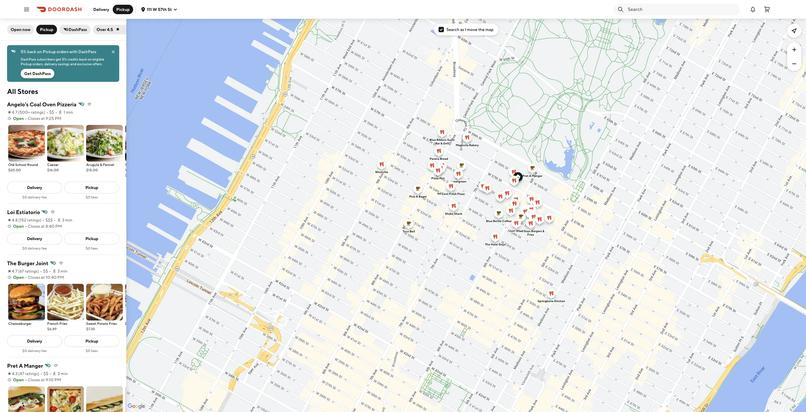 Task type: vqa. For each thing, say whether or not it's contained in the screenshot.
mi for Dos Piñas
no



Task type: describe. For each thing, give the bounding box(es) containing it.
1 min
[[64, 110, 73, 115]]

the burger joint
[[7, 260, 48, 266]]

double cheeseburger button
[[125, 284, 162, 326]]

( 47 ratings )
[[18, 371, 39, 376]]

double
[[125, 321, 137, 326]]

w
[[153, 7, 157, 12]]

open • closes at 9:25 pm
[[13, 116, 61, 121]]

delivery for delivery link associated with burger
[[27, 339, 42, 344]]

fennel
[[103, 162, 114, 167]]

( for the
[[18, 269, 19, 274]]

as
[[461, 27, 465, 32]]

delivery for delivery link corresponding to coal
[[28, 195, 41, 199]]

alla
[[146, 162, 153, 167]]

get
[[56, 57, 61, 61]]

at for estiatorio
[[41, 224, 45, 229]]

old school round image
[[8, 125, 45, 162]]

fee for joint
[[41, 349, 47, 353]]

• left $$$
[[43, 218, 44, 222]]

• right $$$
[[54, 218, 56, 222]]

credits
[[68, 57, 79, 61]]

french fries image
[[47, 284, 84, 321]]

2 delivery link from the top
[[7, 233, 62, 245]]

) for estiatorio
[[40, 218, 41, 222]]

delivery button
[[90, 5, 113, 14]]

old school round $20.00
[[8, 162, 38, 172]]

penne
[[135, 162, 145, 167]]

• left 1
[[55, 110, 57, 115]]

0 horizontal spatial back
[[27, 49, 36, 54]]

• down ( 67 ratings )
[[25, 275, 27, 280]]

4.5
[[107, 27, 113, 32]]

exclusive
[[77, 62, 92, 66]]

dashpass inside dashpass subscribers get 5% credits back on eligible pickup orders, delivery savings and exclusive offers.
[[21, 57, 36, 61]]

pm for the burger joint
[[57, 275, 64, 280]]

( 500+ ratings )
[[18, 110, 45, 115]]

open • closes at 9:10 pm
[[13, 378, 61, 382]]

search
[[447, 27, 460, 32]]

2
[[58, 371, 60, 376]]

111 w 57th st button
[[141, 7, 178, 12]]

$20.00
[[8, 168, 21, 172]]

pizzeria
[[57, 101, 77, 108]]

notification bell image
[[750, 6, 757, 13]]

cheeseburger image
[[8, 284, 45, 321]]

with
[[69, 49, 78, 54]]

$6.89
[[47, 327, 57, 331]]

$15.00
[[86, 168, 98, 172]]

1
[[64, 110, 65, 115]]

dashpass up the with
[[69, 27, 87, 32]]

152
[[20, 218, 26, 222]]

delivery for delivery link associated with burger
[[28, 349, 41, 353]]

zoom out image
[[791, 60, 798, 67]]

• $$ for joint
[[40, 269, 48, 274]]

over 4.5 button
[[93, 25, 132, 34]]

$16.00
[[47, 168, 59, 172]]

the
[[479, 27, 485, 32]]

$0 fees for the burger joint
[[86, 349, 98, 353]]

get
[[24, 71, 32, 76]]

closes for a
[[28, 378, 40, 382]]

4.3
[[12, 371, 18, 376]]

open • closes at 10:40 pm
[[13, 275, 64, 280]]

delivery inside dashpass subscribers get 5% credits back on eligible pickup orders, delivery savings and exclusive offers.
[[44, 62, 57, 66]]

delivery for second delivery link from the top
[[27, 236, 42, 241]]

open for angelo's
[[13, 116, 24, 121]]

$$$
[[45, 218, 53, 222]]

8:40
[[46, 224, 54, 229]]

stores
[[17, 87, 38, 95]]

spicy
[[125, 162, 134, 167]]

spinach & tomato mac and cheese image
[[47, 386, 84, 412]]

min for pret a manger
[[61, 371, 68, 376]]

$0 fees for angelo's coal oven pizzeria
[[86, 195, 98, 199]]

vodka
[[125, 168, 136, 172]]

school
[[15, 162, 26, 167]]

coal
[[30, 101, 41, 108]]

oven
[[42, 101, 56, 108]]

fees for angelo's coal oven pizzeria
[[91, 195, 98, 199]]

( for angelo's
[[18, 110, 19, 115]]

french
[[47, 321, 59, 326]]

loi estiatorio
[[7, 209, 40, 215]]

5% inside dashpass subscribers get 5% credits back on eligible pickup orders, delivery savings and exclusive offers.
[[62, 57, 67, 61]]

500+
[[19, 110, 30, 115]]

i
[[465, 27, 467, 32]]

min for angelo's coal oven pizzeria
[[66, 110, 73, 115]]

get dashpass button
[[21, 69, 54, 78]]

ratings for a
[[25, 371, 38, 376]]

powered by google image
[[128, 404, 145, 409]]

delivery link for burger
[[7, 335, 62, 347]]

2 $0 delivery fee from the top
[[22, 246, 47, 251]]

open menu image
[[23, 6, 30, 13]]

orders
[[57, 49, 69, 54]]

pm for pret a manger
[[54, 378, 61, 382]]

• down ( 47 ratings )
[[25, 378, 27, 382]]

at for coal
[[41, 116, 45, 121]]

ratings for coal
[[31, 110, 44, 115]]

get dashpass
[[24, 71, 51, 76]]

search as i move the map
[[447, 27, 494, 32]]

0 vertical spatial pickup button
[[113, 5, 133, 14]]

$7.35
[[86, 327, 95, 331]]

burger
[[18, 260, 35, 266]]

at for a
[[41, 378, 45, 382]]

• $$ for manger
[[40, 371, 48, 376]]

back inside dashpass subscribers get 5% credits back on eligible pickup orders, delivery savings and exclusive offers.
[[79, 57, 87, 61]]

( 152 ratings )
[[18, 218, 41, 222]]

• $$$
[[43, 218, 53, 222]]

2 fees from the top
[[91, 246, 98, 251]]

spicy penne alla vodka $21.00
[[125, 162, 153, 178]]

sweet potato fries $7.35
[[86, 321, 117, 331]]

move
[[467, 27, 478, 32]]

• up 9:25
[[46, 110, 48, 115]]

arugula & fennel $15.00
[[86, 162, 114, 172]]

angelo's
[[7, 101, 29, 108]]

estiatorio
[[16, 209, 40, 215]]

on inside dashpass subscribers get 5% credits back on eligible pickup orders, delivery savings and exclusive offers.
[[88, 57, 92, 61]]

) for a
[[38, 371, 39, 376]]

closes for estiatorio
[[28, 224, 40, 229]]

9:25
[[46, 116, 54, 121]]

eligible
[[93, 57, 104, 61]]

angelo's coal oven pizzeria
[[7, 101, 77, 108]]

( for pret
[[18, 371, 20, 376]]

dashpass up exclusive
[[78, 49, 96, 54]]

round
[[27, 162, 38, 167]]

all stores
[[7, 87, 38, 95]]



Task type: locate. For each thing, give the bounding box(es) containing it.
0 vertical spatial 4.7
[[12, 110, 17, 115]]

1 fees from the top
[[91, 195, 98, 199]]

delivery
[[44, 62, 57, 66], [28, 195, 41, 199], [28, 246, 41, 251], [28, 349, 41, 353]]

Store search: begin typing to search for stores available on DoorDash text field
[[628, 6, 737, 13]]

) up open • closes at 8:40 pm
[[40, 218, 41, 222]]

• up open • closes at 10:40 pm
[[40, 269, 42, 274]]

$0 delivery fee up ( 47 ratings )
[[22, 349, 47, 353]]

cheeseburger down cheeseburger image
[[8, 321, 32, 326]]

salad
[[516, 229, 524, 232], [516, 229, 524, 232]]

9:10
[[46, 378, 54, 382]]

cheeseburger button
[[8, 284, 45, 326]]

0 vertical spatial on
[[37, 49, 42, 54]]

min right 2
[[61, 371, 68, 376]]

pm right 8:40
[[55, 224, 62, 229]]

open now button
[[7, 25, 34, 34]]

$$ up 9:25
[[49, 110, 54, 115]]

1 fee from the top
[[41, 195, 47, 199]]

1 vertical spatial on
[[88, 57, 92, 61]]

2 vertical spatial fees
[[91, 349, 98, 353]]

0 vertical spatial fee
[[41, 195, 47, 199]]

caesar $16.00
[[47, 162, 59, 172]]

$$ for manger
[[43, 371, 48, 376]]

2 min
[[58, 371, 68, 376]]

the
[[485, 242, 490, 246], [485, 242, 490, 246], [7, 260, 16, 266]]

0 horizontal spatial 3
[[57, 269, 60, 274]]

pret's tuna & cucumber baguette image
[[86, 386, 123, 412]]

cheeseburger right 'double'
[[138, 321, 161, 326]]

4 closes from the top
[[28, 378, 40, 382]]

3 delivery link from the top
[[7, 335, 62, 347]]

• up 9:10 at left
[[49, 371, 51, 376]]

pickup link for angelo's coal oven pizzeria
[[64, 182, 119, 193]]

2 average rating of 4.7 out of 5 element from the top
[[7, 268, 17, 274]]

1 at from the top
[[41, 116, 45, 121]]

delivery up estiatorio
[[28, 195, 41, 199]]

fries inside sweet potato fries $7.35
[[109, 321, 117, 326]]

open for the
[[13, 275, 24, 280]]

) down angelo's coal oven pizzeria
[[44, 110, 45, 115]]

1 vertical spatial fees
[[91, 246, 98, 251]]

bottle
[[493, 219, 502, 223], [493, 219, 502, 223]]

open down 4.8
[[13, 224, 24, 229]]

3 for the burger joint
[[57, 269, 60, 274]]

average rating of 4.7 out of 5 element
[[7, 109, 17, 115], [7, 268, 17, 274]]

1 horizontal spatial 5%
[[62, 57, 67, 61]]

2 vertical spatial $0 fees
[[86, 349, 98, 353]]

1 $0 fees from the top
[[86, 195, 98, 199]]

• $$ down joint
[[40, 269, 48, 274]]

1 vertical spatial pickup link
[[64, 233, 119, 245]]

2 at from the top
[[41, 224, 45, 229]]

shake
[[445, 212, 454, 215], [445, 212, 454, 215]]

pm for loi estiatorio
[[55, 224, 62, 229]]

5% up savings
[[62, 57, 67, 61]]

3 right $$$
[[62, 218, 65, 222]]

min for loi estiatorio
[[65, 218, 72, 222]]

min right 1
[[66, 110, 73, 115]]

0 horizontal spatial cheeseburger
[[8, 321, 32, 326]]

$$ up 9:10 at left
[[43, 371, 48, 376]]

open for loi
[[13, 224, 24, 229]]

3 up open • closes at 10:40 pm
[[57, 269, 60, 274]]

0 horizontal spatial pickup button
[[36, 25, 57, 34]]

$$ for oven
[[49, 110, 54, 115]]

1 vertical spatial pickup button
[[36, 25, 57, 34]]

$$ up 10:40
[[43, 269, 48, 274]]

guys
[[524, 229, 531, 233], [524, 229, 531, 233], [499, 242, 506, 246], [499, 242, 506, 246]]

1 vertical spatial delivery link
[[7, 233, 62, 245]]

&
[[441, 141, 443, 145], [441, 141, 443, 145], [100, 162, 102, 167], [543, 229, 545, 233], [543, 229, 545, 233]]

1 horizontal spatial pickup button
[[113, 5, 133, 14]]

• $$ up 9:10 at left
[[40, 371, 48, 376]]

closes down ( 152 ratings )
[[28, 224, 40, 229]]

• up 10:40
[[49, 269, 51, 274]]

( right 4.3
[[18, 371, 20, 376]]

open down 500+
[[13, 116, 24, 121]]

min up open • closes at 10:40 pm
[[61, 269, 68, 274]]

ratings down the burger joint
[[25, 269, 38, 274]]

3 min right $$$
[[62, 218, 72, 222]]

$0
[[22, 195, 27, 199], [86, 195, 90, 199], [22, 246, 27, 251], [86, 246, 90, 251], [22, 349, 27, 353], [86, 349, 90, 353]]

1 $0 delivery fee from the top
[[22, 195, 47, 199]]

• $$ up 9:25
[[46, 110, 54, 115]]

1 vertical spatial • $$
[[40, 269, 48, 274]]

at left 8:40
[[41, 224, 45, 229]]

1 horizontal spatial 3
[[62, 218, 65, 222]]

fees
[[91, 195, 98, 199], [91, 246, 98, 251], [91, 349, 98, 353]]

on up subscribers
[[37, 49, 42, 54]]

delivery link down round
[[7, 182, 62, 193]]

) up open • closes at 9:10 pm
[[38, 371, 39, 376]]

( right 4.8
[[18, 218, 20, 222]]

at left 9:10 at left
[[41, 378, 45, 382]]

2 $0 fees from the top
[[86, 246, 98, 251]]

$0 delivery fee up the burger joint
[[22, 246, 47, 251]]

0 vertical spatial fees
[[91, 195, 98, 199]]

3 at from the top
[[41, 275, 45, 280]]

panera bread
[[430, 157, 448, 160], [430, 157, 448, 160]]

3 $0 fees from the top
[[86, 349, 98, 353]]

0 vertical spatial 5%
[[21, 49, 26, 54]]

0 vertical spatial average rating of 4.7 out of 5 element
[[7, 109, 17, 115]]

map region
[[81, 0, 807, 412]]

closes down ( 47 ratings )
[[28, 378, 40, 382]]

closes for burger
[[28, 275, 40, 280]]

ratings for estiatorio
[[27, 218, 40, 222]]

cheeseburger
[[8, 321, 32, 326], [138, 321, 161, 326]]

open down the 67
[[13, 275, 24, 280]]

back up exclusive
[[79, 57, 87, 61]]

2 cheeseburger from the left
[[138, 321, 161, 326]]

double cheeseburger
[[125, 321, 161, 326]]

average rating of 4.8 out of 5 element
[[7, 217, 18, 223]]

1 vertical spatial $0 delivery fee
[[22, 246, 47, 251]]

1 delivery link from the top
[[7, 182, 62, 193]]

3 closes from the top
[[28, 275, 40, 280]]

4.7 down angelo's
[[12, 110, 17, 115]]

romesco chicken & mozzarella baguette slim image
[[8, 386, 45, 412]]

fees for the burger joint
[[91, 349, 98, 353]]

bell
[[410, 229, 415, 233], [410, 229, 415, 233]]

47
[[20, 371, 24, 376]]

5% up get
[[21, 49, 26, 54]]

average rating of 4.7 out of 5 element for the
[[7, 268, 17, 274]]

1 horizontal spatial back
[[79, 57, 87, 61]]

over
[[97, 27, 106, 32]]

1 horizontal spatial on
[[88, 57, 92, 61]]

at for burger
[[41, 275, 45, 280]]

(
[[18, 110, 19, 115], [18, 218, 20, 222], [18, 269, 19, 274], [18, 371, 20, 376]]

0 items, open order cart image
[[764, 6, 771, 13]]

1 vertical spatial $0 fees
[[86, 246, 98, 251]]

arugula
[[86, 162, 99, 167]]

10:40
[[46, 275, 57, 280]]

delivery link for coal
[[7, 182, 62, 193]]

1 4.7 from the top
[[12, 110, 17, 115]]

caesar
[[47, 162, 59, 167]]

( down burger
[[18, 269, 19, 274]]

pickup button up over 4.5 button
[[113, 5, 133, 14]]

0 vertical spatial 3 min
[[62, 218, 72, 222]]

magnolia
[[456, 143, 469, 147], [456, 143, 469, 147]]

3 pickup link from the top
[[64, 335, 119, 347]]

1 vertical spatial 4.7
[[12, 269, 17, 274]]

min
[[66, 110, 73, 115], [65, 218, 72, 222], [61, 269, 68, 274], [61, 371, 68, 376]]

& inside arugula & fennel $15.00
[[100, 162, 102, 167]]

delivery for the delivery button
[[93, 7, 109, 12]]

) for burger
[[38, 269, 39, 274]]

ratings for burger
[[25, 269, 38, 274]]

2 vertical spatial pickup link
[[64, 335, 119, 347]]

• down 500+
[[25, 116, 27, 121]]

4.7 for the
[[12, 269, 17, 274]]

)
[[44, 110, 45, 115], [40, 218, 41, 222], [38, 269, 39, 274], [38, 371, 39, 376]]

2 vertical spatial $0 delivery fee
[[22, 349, 47, 353]]

1 vertical spatial 3
[[57, 269, 60, 274]]

• $$ for oven
[[46, 110, 54, 115]]

fee for oven
[[41, 195, 47, 199]]

bread
[[440, 157, 448, 160], [440, 157, 448, 160]]

1 vertical spatial $$
[[43, 269, 48, 274]]

sweet
[[86, 321, 96, 326]]

shake shack
[[445, 212, 463, 215], [445, 212, 463, 215]]

delivery up ( 47 ratings )
[[28, 349, 41, 353]]

now
[[22, 27, 30, 32]]

0 vertical spatial 3
[[62, 218, 65, 222]]

ratings up open • closes at 9:10 pm
[[25, 371, 38, 376]]

fries inside "french fries $6.89"
[[60, 321, 67, 326]]

magnolia bakery
[[456, 143, 479, 147], [456, 143, 479, 147]]

map
[[486, 27, 494, 32]]

delivery up the burger joint
[[28, 246, 41, 251]]

cheeseburger inside button
[[138, 321, 161, 326]]

delivery down subscribers
[[44, 62, 57, 66]]

open down 47
[[13, 378, 24, 382]]

1 average rating of 4.7 out of 5 element from the top
[[7, 109, 17, 115]]

arugula & fennel image
[[86, 125, 123, 162]]

) for coal
[[44, 110, 45, 115]]

$21.00
[[125, 173, 137, 178]]

pm down 2
[[54, 378, 61, 382]]

fee
[[41, 195, 47, 199], [41, 246, 47, 251], [41, 349, 47, 353]]

111
[[147, 7, 152, 12]]

over 4.5
[[97, 27, 113, 32]]

average rating of 4.7 out of 5 element left the 67
[[7, 268, 17, 274]]

pm for angelo's coal oven pizzeria
[[55, 116, 61, 121]]

potato
[[97, 321, 108, 326]]

( down angelo's
[[18, 110, 19, 115]]

sweet potato fries image
[[86, 284, 123, 321]]

pm right 9:25
[[55, 116, 61, 121]]

67
[[19, 269, 24, 274]]

•
[[46, 110, 48, 115], [55, 110, 57, 115], [25, 116, 27, 121], [43, 218, 44, 222], [54, 218, 56, 222], [25, 224, 27, 229], [40, 269, 42, 274], [49, 269, 51, 274], [25, 275, 27, 280], [40, 371, 42, 376], [49, 371, 51, 376], [25, 378, 27, 382]]

ratings
[[31, 110, 44, 115], [27, 218, 40, 222], [25, 269, 38, 274], [25, 371, 38, 376]]

coffee
[[503, 219, 512, 223], [503, 219, 512, 223]]

recenter the map image
[[791, 27, 798, 34]]

dashpass subscribers get 5% credits back on eligible pickup orders, delivery savings and exclusive offers.
[[21, 57, 105, 66]]

pickup inside dashpass subscribers get 5% credits back on eligible pickup orders, delivery savings and exclusive offers.
[[21, 62, 32, 66]]

pickup link for the burger joint
[[64, 335, 119, 347]]

open now
[[11, 27, 30, 32]]

delivery link down $6.89
[[7, 335, 62, 347]]

57th
[[158, 7, 167, 12]]

111 w 57th st
[[147, 7, 172, 12]]

3 min for the burger joint
[[57, 269, 68, 274]]

0 vertical spatial back
[[27, 49, 36, 54]]

kitchen
[[555, 299, 565, 303], [555, 299, 565, 303]]

caesar image
[[47, 125, 84, 162]]

delivery
[[93, 7, 109, 12], [27, 185, 42, 190], [27, 236, 42, 241], [27, 339, 42, 344]]

min for the burger joint
[[61, 269, 68, 274]]

ratings up "open • closes at 9:25 pm"
[[31, 110, 44, 115]]

4 at from the top
[[41, 378, 45, 382]]

0 vertical spatial delivery link
[[7, 182, 62, 193]]

1 pickup link from the top
[[64, 182, 119, 193]]

0 vertical spatial $$
[[49, 110, 54, 115]]

closes down ( 67 ratings )
[[28, 275, 40, 280]]

3 fees from the top
[[91, 349, 98, 353]]

( for loi
[[18, 218, 20, 222]]

subscribers
[[37, 57, 55, 61]]

• up open • closes at 9:10 pm
[[40, 371, 42, 376]]

4.8
[[12, 218, 18, 222]]

french fries $6.89
[[47, 321, 67, 331]]

99
[[438, 192, 441, 195], [438, 192, 441, 195]]

five
[[517, 229, 523, 233], [517, 229, 523, 233]]

0 vertical spatial $0 delivery fee
[[22, 195, 47, 199]]

5% back on pickup orders with dashpass
[[21, 49, 96, 54]]

$$ for joint
[[43, 269, 48, 274]]

3 min for loi estiatorio
[[62, 218, 72, 222]]

average rating of 4.7 out of 5 element for angelo's
[[7, 109, 17, 115]]

99 cent fresh pizza
[[438, 192, 465, 195], [438, 192, 465, 195]]

delivery link
[[7, 182, 62, 193], [7, 233, 62, 245], [7, 335, 62, 347]]

old
[[8, 162, 14, 167]]

1 vertical spatial back
[[79, 57, 87, 61]]

back up orders,
[[27, 49, 36, 54]]

4.7 for angelo's
[[12, 110, 17, 115]]

average rating of 4.3 out of 5 element
[[7, 371, 18, 377]]

closes for coal
[[28, 116, 40, 121]]

closes down the ( 500+ ratings )
[[28, 116, 40, 121]]

offers.
[[93, 62, 103, 66]]

and
[[70, 62, 76, 66]]

0 horizontal spatial on
[[37, 49, 42, 54]]

3 fee from the top
[[41, 349, 47, 353]]

$0 delivery fee
[[22, 195, 47, 199], [22, 246, 47, 251], [22, 349, 47, 353]]

open • closes at 8:40 pm
[[13, 224, 62, 229]]

$0 delivery fee up estiatorio
[[22, 195, 47, 199]]

2 vertical spatial $$
[[43, 371, 48, 376]]

grill
[[443, 141, 449, 145], [443, 141, 449, 145]]

$0 delivery fee for burger
[[22, 349, 47, 353]]

open inside button
[[11, 27, 22, 32]]

delivery for second delivery link from the top
[[28, 246, 41, 251]]

average rating of 4.7 out of 5 element down angelo's
[[7, 109, 17, 115]]

open left now
[[11, 27, 22, 32]]

delivery inside button
[[93, 7, 109, 12]]

Search as I move the map checkbox
[[439, 27, 444, 32]]

bagel
[[419, 195, 427, 198], [419, 195, 427, 198]]

pret a manger
[[523, 174, 543, 177], [523, 174, 543, 177], [7, 363, 43, 369]]

1 vertical spatial 5%
[[62, 57, 67, 61]]

dashpass down orders,
[[32, 71, 51, 76]]

1 vertical spatial average rating of 4.7 out of 5 element
[[7, 268, 17, 274]]

2 fee from the top
[[41, 246, 47, 251]]

4.7 left the 67
[[12, 269, 17, 274]]

$0 fees
[[86, 195, 98, 199], [86, 246, 98, 251], [86, 349, 98, 353]]

( 67 ratings )
[[18, 269, 39, 274]]

pick a bagel
[[410, 195, 427, 198], [410, 195, 427, 198]]

2 4.7 from the top
[[12, 269, 17, 274]]

dashpass button
[[59, 25, 91, 34]]

3 for loi estiatorio
[[62, 218, 65, 222]]

2 vertical spatial fee
[[41, 349, 47, 353]]

1 vertical spatial 3 min
[[57, 269, 68, 274]]

3 min up open • closes at 10:40 pm
[[57, 269, 68, 274]]

2 closes from the top
[[28, 224, 40, 229]]

2 vertical spatial delivery link
[[7, 335, 62, 347]]

3
[[62, 218, 65, 222], [57, 269, 60, 274]]

cheeseburger inside "button"
[[8, 321, 32, 326]]

min right $$$
[[65, 218, 72, 222]]

zoom in image
[[791, 46, 798, 53]]

pickup
[[116, 7, 130, 12], [40, 27, 53, 32], [43, 49, 56, 54], [21, 62, 32, 66], [86, 185, 98, 190], [86, 236, 98, 241], [86, 339, 98, 344]]

• down 152
[[25, 224, 27, 229]]

orders,
[[33, 62, 44, 66]]

$0 delivery fee for coal
[[22, 195, 47, 199]]

delivery link down open • closes at 8:40 pm
[[7, 233, 62, 245]]

) up open • closes at 10:40 pm
[[38, 269, 39, 274]]

pm right 10:40
[[57, 275, 64, 280]]

pickup button right now
[[36, 25, 57, 34]]

at left 9:25
[[41, 116, 45, 121]]

on up exclusive
[[88, 57, 92, 61]]

1 horizontal spatial cheeseburger
[[138, 321, 161, 326]]

3 $0 delivery fee from the top
[[22, 349, 47, 353]]

1 vertical spatial fee
[[41, 246, 47, 251]]

0 vertical spatial • $$
[[46, 110, 54, 115]]

all
[[7, 87, 16, 95]]

springbone kitchen
[[538, 299, 565, 303], [538, 299, 565, 303]]

joint
[[36, 260, 48, 266]]

at left 10:40
[[41, 275, 45, 280]]

0 horizontal spatial 5%
[[21, 49, 26, 54]]

0 vertical spatial $0 fees
[[86, 195, 98, 199]]

delivery for delivery link corresponding to coal
[[27, 185, 42, 190]]

dashpass up orders,
[[21, 57, 36, 61]]

2 vertical spatial • $$
[[40, 371, 48, 376]]

• $$
[[46, 110, 54, 115], [40, 269, 48, 274], [40, 371, 48, 376]]

0 vertical spatial pickup link
[[64, 182, 119, 193]]

ratings up open • closes at 8:40 pm
[[27, 218, 40, 222]]

1 cheeseburger from the left
[[8, 321, 32, 326]]

open for pret
[[13, 378, 24, 382]]

1 closes from the top
[[28, 116, 40, 121]]

2 pickup link from the top
[[64, 233, 119, 245]]

blue bottle coffee just salad
[[486, 219, 524, 232], [486, 219, 524, 232]]



